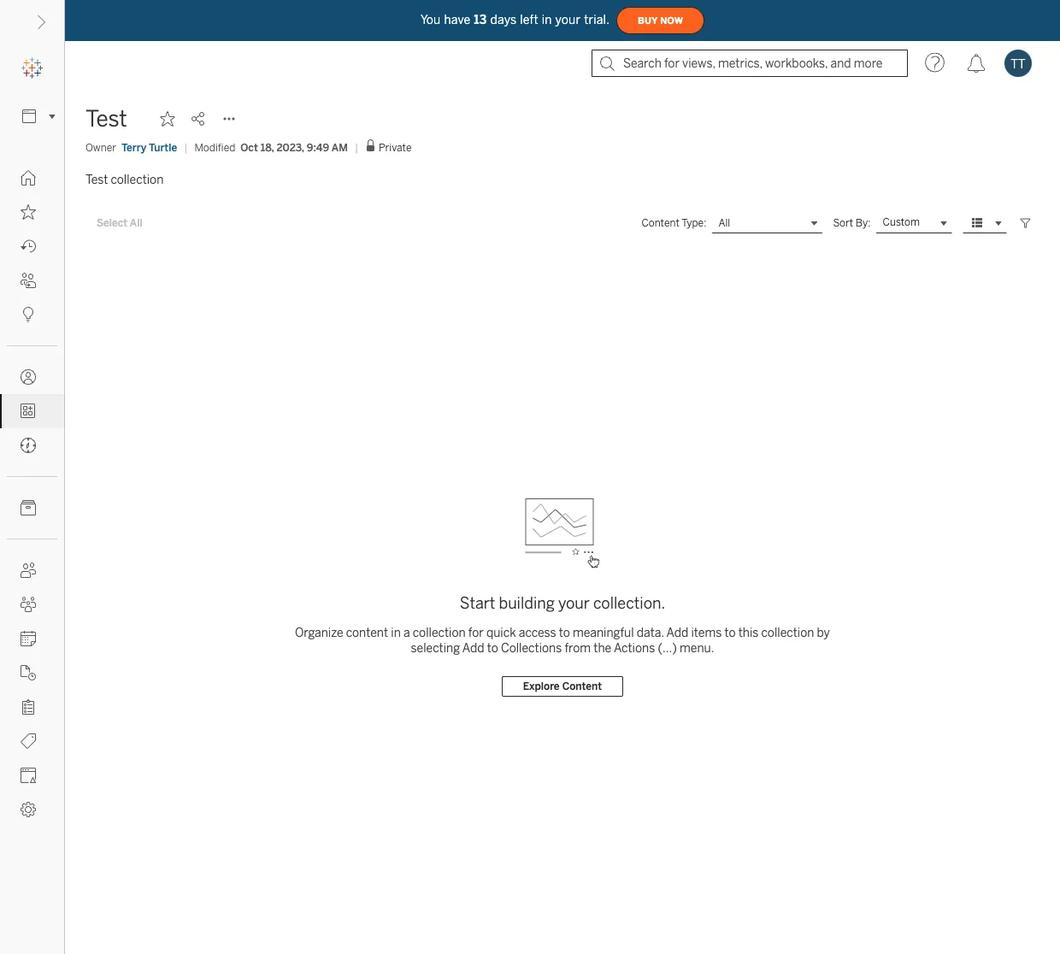 Task type: describe. For each thing, give the bounding box(es) containing it.
meaningful
[[573, 626, 634, 640]]

2 | from the left
[[355, 141, 359, 154]]

a
[[404, 626, 410, 640]]

buy now button
[[617, 7, 705, 34]]

type:
[[682, 217, 707, 229]]

test for test
[[86, 106, 127, 132]]

select
[[97, 217, 128, 229]]

2 horizontal spatial to
[[725, 626, 736, 640]]

collection.
[[594, 595, 666, 613]]

1 | from the left
[[184, 141, 188, 154]]

organize content in a collection for quick access to meaningful data. add items to this collection by selecting add to collections from the actions (...) menu.
[[295, 626, 831, 655]]

0 vertical spatial add
[[667, 626, 689, 640]]

collections
[[501, 641, 562, 655]]

9:49
[[307, 141, 330, 154]]

content inside button
[[563, 681, 602, 693]]

by
[[817, 626, 831, 640]]

0 horizontal spatial collection
[[111, 172, 164, 186]]

sort by:
[[834, 217, 871, 229]]

have
[[444, 13, 471, 27]]

by:
[[856, 217, 871, 229]]

start building your collection.
[[460, 595, 666, 613]]

2 horizontal spatial collection
[[762, 626, 815, 640]]

for
[[469, 626, 484, 640]]

all inside button
[[130, 217, 143, 229]]

days
[[491, 13, 517, 27]]

terry turtle link
[[121, 140, 177, 155]]

Search for views, metrics, workbooks, and more text field
[[592, 50, 909, 77]]

oct
[[241, 141, 258, 154]]

this
[[739, 626, 759, 640]]

all inside popup button
[[719, 217, 731, 229]]

start
[[460, 595, 496, 613]]

custom
[[883, 216, 921, 229]]

1 horizontal spatial collection
[[413, 626, 466, 640]]

0 horizontal spatial add
[[463, 641, 485, 655]]

2023,
[[277, 141, 304, 154]]

building
[[499, 595, 555, 613]]

navigation panel element
[[0, 51, 64, 827]]

trial.
[[584, 13, 610, 27]]

am
[[332, 141, 348, 154]]

buy now
[[638, 15, 684, 26]]

13
[[474, 13, 487, 27]]

all button
[[712, 213, 823, 234]]

actions
[[614, 641, 656, 655]]

quick
[[487, 626, 516, 640]]

content type:
[[642, 217, 707, 229]]

now
[[661, 15, 684, 26]]

list view image
[[970, 216, 986, 231]]

selecting
[[411, 641, 460, 655]]



Task type: locate. For each thing, give the bounding box(es) containing it.
0 horizontal spatial |
[[184, 141, 188, 154]]

to up from
[[559, 626, 570, 640]]

in left a
[[391, 626, 401, 640]]

in
[[542, 13, 552, 27], [391, 626, 401, 640]]

0 vertical spatial test
[[86, 106, 127, 132]]

0 horizontal spatial all
[[130, 217, 143, 229]]

owner terry turtle | modified oct 18, 2023, 9:49 am |
[[86, 141, 359, 154]]

1 vertical spatial your
[[559, 595, 590, 613]]

1 horizontal spatial |
[[355, 141, 359, 154]]

0 horizontal spatial content
[[563, 681, 602, 693]]

1 horizontal spatial content
[[642, 217, 680, 229]]

all
[[130, 217, 143, 229], [719, 217, 731, 229]]

1 test from the top
[[86, 106, 127, 132]]

content
[[642, 217, 680, 229], [563, 681, 602, 693]]

2 all from the left
[[719, 217, 731, 229]]

select all button
[[86, 213, 154, 234]]

left
[[520, 13, 539, 27]]

to left this
[[725, 626, 736, 640]]

in inside organize content in a collection for quick access to meaningful data. add items to this collection by selecting add to collections from the actions (...) menu.
[[391, 626, 401, 640]]

your
[[556, 13, 581, 27], [559, 595, 590, 613]]

to down quick
[[487, 641, 499, 655]]

the
[[594, 641, 612, 655]]

add down for
[[463, 641, 485, 655]]

collection
[[111, 172, 164, 186], [413, 626, 466, 640], [762, 626, 815, 640]]

collection up selecting
[[413, 626, 466, 640]]

(...)
[[658, 641, 677, 655]]

collection down terry on the left top
[[111, 172, 164, 186]]

custom button
[[876, 213, 953, 234]]

1 vertical spatial content
[[563, 681, 602, 693]]

content down from
[[563, 681, 602, 693]]

1 horizontal spatial add
[[667, 626, 689, 640]]

in right "left"
[[542, 13, 552, 27]]

you have 13 days left in your trial.
[[421, 13, 610, 27]]

test up owner
[[86, 106, 127, 132]]

all right type:
[[719, 217, 731, 229]]

modified
[[195, 141, 236, 154]]

access
[[519, 626, 557, 640]]

1 horizontal spatial in
[[542, 13, 552, 27]]

0 vertical spatial in
[[542, 13, 552, 27]]

private
[[379, 142, 412, 154]]

1 vertical spatial in
[[391, 626, 401, 640]]

buy
[[638, 15, 658, 26]]

18,
[[261, 141, 274, 154]]

1 vertical spatial test
[[86, 172, 108, 186]]

0 horizontal spatial to
[[487, 641, 499, 655]]

explore
[[523, 681, 560, 693]]

from
[[565, 641, 591, 655]]

all right select
[[130, 217, 143, 229]]

you
[[421, 13, 441, 27]]

add
[[667, 626, 689, 640], [463, 641, 485, 655]]

1 horizontal spatial all
[[719, 217, 731, 229]]

terry
[[121, 141, 147, 154]]

0 horizontal spatial in
[[391, 626, 401, 640]]

your up organize content in a collection for quick access to meaningful data. add items to this collection by selecting add to collections from the actions (...) menu.
[[559, 595, 590, 613]]

1 vertical spatial add
[[463, 641, 485, 655]]

select all
[[97, 217, 143, 229]]

owner
[[86, 141, 116, 154]]

main navigation. press the up and down arrow keys to access links. element
[[0, 161, 64, 827]]

data.
[[637, 626, 664, 640]]

add up (...)
[[667, 626, 689, 640]]

content
[[346, 626, 388, 640]]

content left type:
[[642, 217, 680, 229]]

collection left by
[[762, 626, 815, 640]]

|
[[184, 141, 188, 154], [355, 141, 359, 154]]

test collection
[[86, 172, 164, 186]]

to
[[559, 626, 570, 640], [725, 626, 736, 640], [487, 641, 499, 655]]

explore content
[[523, 681, 602, 693]]

| right turtle
[[184, 141, 188, 154]]

0 vertical spatial content
[[642, 217, 680, 229]]

sort
[[834, 217, 854, 229]]

2 test from the top
[[86, 172, 108, 186]]

organize
[[295, 626, 344, 640]]

explore content button
[[502, 677, 624, 697]]

| right am at the left top of page
[[355, 141, 359, 154]]

test down owner
[[86, 172, 108, 186]]

test for test collection
[[86, 172, 108, 186]]

menu.
[[680, 641, 715, 655]]

1 all from the left
[[130, 217, 143, 229]]

items
[[692, 626, 722, 640]]

1 horizontal spatial to
[[559, 626, 570, 640]]

turtle
[[149, 141, 177, 154]]

test
[[86, 106, 127, 132], [86, 172, 108, 186]]

0 vertical spatial your
[[556, 13, 581, 27]]

your left trial.
[[556, 13, 581, 27]]



Task type: vqa. For each thing, say whether or not it's contained in the screenshot.
expired
no



